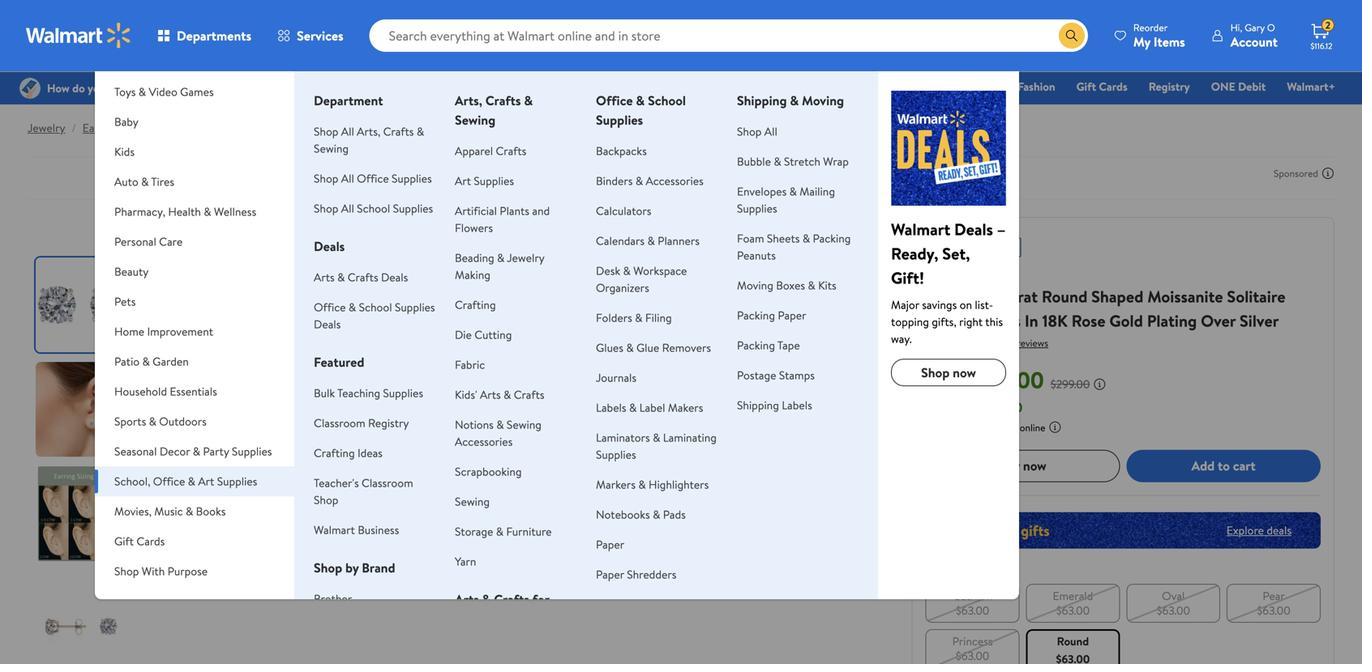 Task type: vqa. For each thing, say whether or not it's contained in the screenshot.
Stamps
yes



Task type: locate. For each thing, give the bounding box(es) containing it.
0 vertical spatial home
[[967, 79, 997, 94]]

household essentials button
[[95, 377, 294, 407]]

& inside arts & crafts for school
[[482, 591, 491, 609]]

777 reviews link
[[996, 336, 1048, 350]]

& right sheets
[[803, 231, 810, 246]]

& right health
[[204, 204, 211, 220]]

& left mailing
[[789, 184, 797, 199]]

office up 'music' on the bottom of page
[[153, 474, 185, 490]]

plants
[[500, 203, 529, 219]]

1 vertical spatial art
[[198, 474, 214, 490]]

1 vertical spatial shipping
[[737, 398, 779, 413]]

now inside shop now link
[[953, 364, 976, 382]]

all down shop all office supplies
[[341, 201, 354, 216]]

0 horizontal spatial gift
[[114, 534, 134, 550]]

office down arts & crafts deals link at the left
[[314, 300, 346, 315]]

round down emerald $63.00
[[1057, 634, 1089, 650]]

1 vertical spatial classroom
[[362, 476, 413, 491]]

registry
[[1149, 79, 1190, 94], [368, 416, 409, 431]]

add to cart
[[1192, 457, 1256, 475]]

1 horizontal spatial jewelry
[[507, 250, 544, 266]]

0 vertical spatial gift cards
[[1076, 79, 1128, 94]]

office inside office & school supplies
[[596, 92, 633, 109]]

legal information image
[[1049, 421, 1062, 434]]

1 vertical spatial registry
[[368, 416, 409, 431]]

home left the fashion link
[[967, 79, 997, 94]]

shipping labels link
[[737, 398, 812, 413]]

deals up featured in the left of the page
[[314, 317, 341, 332]]

and
[[532, 203, 550, 219]]

1 horizontal spatial essentials
[[582, 79, 630, 94]]

0 vertical spatial crafting
[[455, 297, 496, 313]]

flowers
[[455, 220, 493, 236]]

$63.00 inside cushion $63.00
[[956, 603, 989, 619]]

0 vertical spatial moving
[[802, 92, 844, 109]]

binders & accessories
[[596, 173, 704, 189]]

highlighters
[[649, 477, 709, 493]]

1 vertical spatial paper
[[596, 537, 624, 553]]

shop
[[779, 79, 804, 94], [921, 79, 946, 94], [314, 124, 338, 139], [737, 124, 762, 139], [314, 171, 338, 186], [314, 201, 338, 216], [921, 364, 950, 382], [314, 493, 338, 508], [314, 559, 342, 577], [114, 564, 139, 580]]

calculators
[[596, 203, 651, 219]]

1 vertical spatial home
[[114, 324, 144, 340]]

2 horizontal spatial gift
[[1076, 79, 1096, 94]]

1 horizontal spatial gift cards
[[1076, 79, 1128, 94]]

all up shop all school supplies link on the left top of the page
[[341, 171, 354, 186]]

markers & highlighters link
[[596, 477, 709, 493]]

walmart up by
[[314, 523, 355, 538]]

2 / from the left
[[129, 120, 133, 136]]

shipping for shipping & moving
[[737, 92, 787, 109]]

cards up with
[[136, 534, 165, 550]]

cushion
[[953, 588, 992, 604]]

arts down yarn
[[455, 591, 479, 609]]

0 vertical spatial arts
[[314, 270, 335, 285]]

business
[[358, 523, 399, 538]]

0 horizontal spatial accessories
[[455, 434, 513, 450]]

/ right jewelry link at top
[[72, 120, 76, 136]]

& inside beading & jewelry making
[[497, 250, 505, 266]]

deals inside office & school supplies deals
[[314, 317, 341, 332]]

all up bubble
[[764, 124, 777, 139]]

4
[[926, 285, 936, 308]]

& inside dropdown button
[[188, 474, 195, 490]]

registry link
[[1141, 78, 1197, 95]]

art down 'apparel'
[[455, 173, 471, 189]]

sewing up 'apparel'
[[455, 111, 496, 129]]

cards inside dropdown button
[[136, 534, 165, 550]]

gift cards
[[1076, 79, 1128, 94], [114, 534, 165, 550]]

0 vertical spatial now
[[953, 364, 976, 382]]

essentials down the patio & garden dropdown button
[[170, 384, 217, 400]]

shop inside shop all arts, crafts & sewing
[[314, 124, 338, 139]]

0 vertical spatial paper
[[778, 308, 806, 324]]

777
[[1000, 336, 1015, 350]]

all for shop all office supplies
[[341, 171, 354, 186]]

1 vertical spatial essentials
[[170, 384, 217, 400]]

supplies left 'crafting' link
[[395, 300, 435, 315]]

2 up $116.12
[[1325, 18, 1331, 32]]

0 horizontal spatial registry
[[368, 416, 409, 431]]

2 vertical spatial paper
[[596, 567, 624, 583]]

gift inside dropdown button
[[114, 534, 134, 550]]

search icon image
[[1065, 29, 1078, 42]]

1 horizontal spatial furniture
[[506, 524, 552, 540]]

4 prong 2 carat round shaped moissanite solitaire stud earrings in 18k rose gold plating over silver - image 2 of 5 image
[[36, 362, 131, 457]]

die
[[455, 327, 472, 343]]

1 vertical spatial accessories
[[455, 434, 513, 450]]

2 vertical spatial packing
[[737, 338, 775, 354]]

& right 'christmas'
[[790, 92, 799, 109]]

glues & glue removers link
[[596, 340, 711, 356]]

0 vertical spatial accessories
[[646, 173, 704, 189]]

0 vertical spatial furniture
[[150, 54, 195, 70]]

0 vertical spatial registry
[[1149, 79, 1190, 94]]

1 vertical spatial earrings
[[962, 310, 1021, 332]]

0 horizontal spatial now
[[953, 364, 976, 382]]

1 vertical spatial jewelry
[[507, 250, 544, 266]]

school, office & art supplies button
[[95, 467, 294, 497]]

accessories up calculators link
[[646, 173, 704, 189]]

deals up office & school supplies deals link
[[381, 270, 408, 285]]

0 horizontal spatial home
[[114, 324, 144, 340]]

over
[[1201, 310, 1236, 332]]

gift cards button
[[95, 527, 294, 557]]

supplies right party
[[232, 444, 272, 460]]

home improvement
[[114, 324, 213, 340]]

sewing inside "notions & sewing accessories"
[[507, 417, 542, 433]]

pharmacy, health & wellness
[[114, 204, 256, 220]]

carat
[[999, 285, 1038, 308]]

& left the tires
[[141, 174, 149, 190]]

1 horizontal spatial arts,
[[455, 92, 482, 109]]

& down seasonal decor & party supplies dropdown button
[[188, 474, 195, 490]]

ready,
[[891, 242, 938, 265]]

walmart up ready,
[[891, 218, 950, 241]]

art up books at the left
[[198, 474, 214, 490]]

& left label
[[629, 400, 637, 416]]

bulk teaching supplies link
[[314, 386, 423, 401]]

paper down boxes
[[778, 308, 806, 324]]

1 horizontal spatial cards
[[1099, 79, 1128, 94]]

Search search field
[[369, 19, 1088, 52]]

$63.00 for emerald $63.00
[[1056, 603, 1090, 619]]

folders & filing link
[[596, 310, 672, 326]]

gift for gift cards link
[[1076, 79, 1096, 94]]

on
[[960, 297, 972, 313]]

school inside office & school supplies deals
[[359, 300, 392, 315]]

kids button
[[95, 137, 294, 167]]

0 horizontal spatial cards
[[136, 534, 165, 550]]

all inside shop all arts, crafts & sewing
[[341, 124, 354, 139]]

foam sheets & packing peanuts
[[737, 231, 851, 264]]

crafting ideas link
[[314, 446, 383, 461]]

1 horizontal spatial art
[[455, 173, 471, 189]]

reviews
[[1017, 336, 1048, 350]]

sewing inside arts, crafts & sewing
[[455, 111, 496, 129]]

1 horizontal spatial walmart
[[891, 218, 950, 241]]

moissanite
[[1147, 285, 1223, 308]]

0 vertical spatial 2
[[1325, 18, 1331, 32]]

& left glue
[[626, 340, 634, 356]]

crafts inside shop all arts, crafts & sewing
[[383, 124, 414, 139]]

cards left registry link
[[1099, 79, 1128, 94]]

1 shipping from the top
[[737, 92, 787, 109]]

1 horizontal spatial labels
[[782, 398, 812, 413]]

buy now
[[999, 457, 1046, 475]]

walmart for deals
[[891, 218, 950, 241]]

& up organizers at the left of page
[[623, 263, 631, 279]]

paper down paper link at the left of the page
[[596, 567, 624, 583]]

2 shipping from the top
[[737, 398, 779, 413]]

1 vertical spatial cards
[[136, 534, 165, 550]]

& inside envelopes & mailing supplies
[[789, 184, 797, 199]]

0 horizontal spatial /
[[72, 120, 76, 136]]

stamps
[[779, 368, 815, 383]]

& left gift finder
[[636, 92, 645, 109]]

crafting up "teacher's"
[[314, 446, 355, 461]]

learn more about strikethrough prices image
[[1093, 378, 1106, 391]]

die cutting link
[[455, 327, 512, 343]]

now inside buy now button
[[1023, 457, 1046, 475]]

furniture inside dropdown button
[[150, 54, 195, 70]]

all for shop all
[[764, 124, 777, 139]]

one debit
[[1211, 79, 1266, 94]]

round inside button
[[1057, 634, 1089, 650]]

planners
[[658, 233, 700, 249]]

price
[[926, 421, 947, 435]]

2 vertical spatial arts
[[455, 591, 479, 609]]

& right deals link
[[524, 92, 533, 109]]

crafting down making
[[455, 297, 496, 313]]

1 horizontal spatial arts
[[455, 591, 479, 609]]

tape
[[777, 338, 800, 354]]

furniture up toys & video games
[[150, 54, 195, 70]]

gift cards inside dropdown button
[[114, 534, 165, 550]]

makers
[[668, 400, 703, 416]]

markers & highlighters
[[596, 477, 709, 493]]

essentials right grocery at the top of page
[[582, 79, 630, 94]]

& inside foam sheets & packing peanuts
[[803, 231, 810, 246]]

moving boxes & kits
[[737, 278, 836, 294]]

jewelry / earrings /
[[28, 120, 133, 136]]

0 vertical spatial shipping
[[737, 92, 787, 109]]

now for buy now
[[1023, 457, 1046, 475]]

grocery & essentials link
[[522, 78, 637, 95]]

& right 'notions'
[[496, 417, 504, 433]]

cart
[[1233, 457, 1256, 475]]

jewelry link
[[28, 120, 65, 136]]

home up patio at the left bottom
[[114, 324, 144, 340]]

0 horizontal spatial 2
[[986, 285, 995, 308]]

add
[[1192, 457, 1215, 475]]

packing
[[813, 231, 851, 246], [737, 308, 775, 324], [737, 338, 775, 354]]

gary
[[1245, 21, 1265, 34]]

0 horizontal spatial crafting
[[314, 446, 355, 461]]

& right 'music' on the bottom of page
[[186, 504, 193, 520]]

1 vertical spatial now
[[1023, 457, 1046, 475]]

gift for gift finder link
[[651, 79, 671, 94]]

1 vertical spatial furniture
[[506, 524, 552, 540]]

art supplies link
[[455, 173, 514, 189]]

arts, up 'apparel'
[[455, 92, 482, 109]]

hi, gary o account
[[1231, 21, 1278, 51]]

& right binders
[[636, 173, 643, 189]]

1 horizontal spatial gift
[[651, 79, 671, 94]]

0 horizontal spatial gift cards
[[114, 534, 165, 550]]

featured
[[314, 354, 364, 371]]

& up "notions & sewing accessories"
[[504, 387, 511, 403]]

1 horizontal spatial now
[[1023, 457, 1046, 475]]

yarn
[[455, 554, 476, 570]]

shop for shop all
[[737, 124, 762, 139]]

0 vertical spatial jewelry
[[28, 120, 65, 136]]

cards for gift cards dropdown button
[[136, 534, 165, 550]]

earrings up 777
[[962, 310, 1021, 332]]

jewelry inside beading & jewelry making
[[507, 250, 544, 266]]

home inside dropdown button
[[114, 324, 144, 340]]

1 vertical spatial gift cards
[[114, 534, 165, 550]]

shop for shop by brand
[[314, 559, 342, 577]]

0 horizontal spatial arts,
[[357, 124, 380, 139]]

& down departments
[[198, 54, 206, 70]]

registry up the 'ideas'
[[368, 416, 409, 431]]

departments
[[177, 27, 251, 45]]

gift!
[[891, 267, 924, 289]]

beauty
[[114, 264, 149, 280]]

all for shop all school supplies
[[341, 201, 354, 216]]

packing for packing tape
[[737, 338, 775, 354]]

0 vertical spatial round
[[1042, 285, 1088, 308]]

school inside office & school supplies
[[648, 92, 686, 109]]

0 horizontal spatial walmart
[[314, 523, 355, 538]]

ad disclaimer and feedback image
[[1322, 167, 1335, 180]]

arts inside arts & crafts for school
[[455, 591, 479, 609]]

shipping & moving
[[737, 92, 844, 109]]

pets button
[[95, 287, 294, 317]]

reorder my items
[[1133, 21, 1185, 51]]

arts right kids'
[[480, 387, 501, 403]]

1 horizontal spatial home
[[967, 79, 997, 94]]

shop inside dropdown button
[[114, 564, 139, 580]]

1 horizontal spatial crafting
[[455, 297, 496, 313]]

0 vertical spatial arts,
[[455, 92, 482, 109]]

1 horizontal spatial /
[[129, 120, 133, 136]]

shredders
[[627, 567, 677, 583]]

supplies down envelopes on the top right of the page
[[737, 201, 777, 216]]

1 vertical spatial arts
[[480, 387, 501, 403]]

artificial plants and flowers link
[[455, 203, 550, 236]]

supplies right teaching
[[383, 386, 423, 401]]

$63.00 inside princess $63.00
[[956, 648, 989, 664]]

2 up this
[[986, 285, 995, 308]]

paper down notebooks
[[596, 537, 624, 553]]

departments button
[[144, 16, 264, 55]]

garden
[[153, 354, 189, 370]]

& down label
[[653, 430, 660, 446]]

registry down items
[[1149, 79, 1190, 94]]

shipping up shop all
[[737, 92, 787, 109]]

0 vertical spatial walmart
[[891, 218, 950, 241]]

& down arts & crafts deals
[[349, 300, 356, 315]]

office inside office & school supplies deals
[[314, 300, 346, 315]]

0 horizontal spatial arts
[[314, 270, 335, 285]]

all down department at the top of page
[[341, 124, 354, 139]]

gift for gift cards dropdown button
[[114, 534, 134, 550]]

home for home
[[967, 79, 997, 94]]

$63.00 for oval $63.00
[[1157, 603, 1190, 619]]

patio
[[114, 354, 140, 370]]

& up shop all office supplies "link"
[[417, 124, 424, 139]]

paper link
[[596, 537, 624, 553]]

1 horizontal spatial registry
[[1149, 79, 1190, 94]]

gift down movies,
[[114, 534, 134, 550]]

1 horizontal spatial accessories
[[646, 173, 704, 189]]

& up office & school supplies deals link
[[337, 270, 345, 285]]

1 horizontal spatial earrings
[[962, 310, 1021, 332]]

gift right the fashion link
[[1076, 79, 1096, 94]]

gift cards down search icon
[[1076, 79, 1128, 94]]

accessories down 'notions'
[[455, 434, 513, 450]]

stretch
[[784, 154, 820, 169]]

purchased
[[974, 421, 1017, 435]]

1 vertical spatial 2
[[986, 285, 995, 308]]

0 horizontal spatial essentials
[[170, 384, 217, 400]]

crafts up shop all office supplies "link"
[[383, 124, 414, 139]]

0 horizontal spatial art
[[198, 474, 214, 490]]

earrings
[[83, 120, 123, 136], [962, 310, 1021, 332]]

pear $63.00
[[1257, 588, 1291, 619]]

0 horizontal spatial earrings
[[83, 120, 123, 136]]

4 prong 2 carat round shaped moissanite solitaire stud earrings in 18k rose gold plating over silver - image 3 of 5 image
[[36, 467, 131, 562]]

& right bubble
[[774, 154, 781, 169]]

paper for paper link at the left of the page
[[596, 537, 624, 553]]

2 horizontal spatial arts
[[480, 387, 501, 403]]

supplies up backpacks link
[[596, 111, 643, 129]]

& right beading
[[497, 250, 505, 266]]

1 vertical spatial round
[[1057, 634, 1089, 650]]

seasonal decor & party supplies button
[[95, 437, 294, 467]]

organizers
[[596, 280, 649, 296]]

household
[[114, 384, 167, 400]]

shop for shop with purpose
[[114, 564, 139, 580]]

1 vertical spatial crafting
[[314, 446, 355, 461]]

0 vertical spatial essentials
[[582, 79, 630, 94]]

& right markers
[[638, 477, 646, 493]]

crafting for 'crafting' link
[[455, 297, 496, 313]]

4 prong 2 carat round shaped moissanite solitaire stud earrings in 18k rose gold plating over silver - image 1 of 5 image
[[36, 258, 131, 353]]

earrings up kids on the left of the page
[[83, 120, 123, 136]]

emerald
[[1053, 588, 1093, 604]]

0 vertical spatial packing
[[813, 231, 851, 246]]

shipping labels
[[737, 398, 812, 413]]

packing up postage
[[737, 338, 775, 354]]

1 vertical spatial packing
[[737, 308, 775, 324]]

movies, music & books button
[[95, 497, 294, 527]]

arts & crafts deals link
[[314, 270, 408, 285]]

& left for
[[482, 591, 491, 609]]

arts up office & school supplies deals
[[314, 270, 335, 285]]

1 / from the left
[[72, 120, 76, 136]]

shape list
[[922, 581, 1324, 665]]

art supplies
[[455, 173, 514, 189]]

deals left –
[[954, 218, 993, 241]]

& right toys on the top of page
[[138, 84, 146, 100]]

$63.00 inside emerald $63.00
[[1056, 603, 1090, 619]]

shop inside 'link'
[[779, 79, 804, 94]]

folders & filing
[[596, 310, 672, 326]]

pharmacy,
[[114, 204, 165, 220]]

shop all office supplies link
[[314, 171, 432, 186]]

1 vertical spatial walmart
[[314, 523, 355, 538]]

supplies up shop all school supplies link on the left top of the page
[[392, 171, 432, 186]]

plating
[[1147, 310, 1197, 332]]

walmart business
[[314, 523, 399, 538]]

jewelry left earrings 'link'
[[28, 120, 65, 136]]

crafts
[[485, 92, 521, 109], [383, 124, 414, 139], [496, 143, 526, 159], [348, 270, 378, 285], [514, 387, 544, 403], [494, 591, 529, 609]]

sewing down kids' arts & crafts link
[[507, 417, 542, 433]]

jewelry down the artificial plants and flowers link
[[507, 250, 544, 266]]

0 vertical spatial cards
[[1099, 79, 1128, 94]]

stud
[[926, 310, 958, 332]]

art inside dropdown button
[[198, 474, 214, 490]]

emerald $63.00
[[1053, 588, 1093, 619]]

packing up kits in the right top of the page
[[813, 231, 851, 246]]

1 vertical spatial arts,
[[357, 124, 380, 139]]

accessories inside "notions & sewing accessories"
[[455, 434, 513, 450]]

home improvement button
[[95, 317, 294, 347]]

0 horizontal spatial moving
[[737, 278, 773, 294]]

0 vertical spatial earrings
[[83, 120, 123, 136]]

office up backpacks link
[[596, 92, 633, 109]]

1 horizontal spatial moving
[[802, 92, 844, 109]]

supplies down laminators
[[596, 447, 636, 463]]

supplies inside dropdown button
[[232, 444, 272, 460]]

labels down journals
[[596, 400, 626, 416]]

round
[[1042, 285, 1088, 308], [1057, 634, 1089, 650]]

0 horizontal spatial furniture
[[150, 54, 195, 70]]

walmart inside walmart deals – ready, set, gift! major savings on list- topping gifts, right this way.
[[891, 218, 950, 241]]

crafts left grocery at the top of page
[[485, 92, 521, 109]]

packing up packing tape link
[[737, 308, 775, 324]]



Task type: describe. For each thing, give the bounding box(es) containing it.
right
[[959, 314, 983, 330]]

filing
[[645, 310, 672, 326]]

supplies inside office & school supplies deals
[[395, 300, 435, 315]]

department
[[314, 92, 383, 109]]

toy shop
[[902, 79, 946, 94]]

registry inside registry link
[[1149, 79, 1190, 94]]

ideas
[[358, 446, 383, 461]]

paper shredders
[[596, 567, 677, 583]]

home,
[[114, 54, 147, 70]]

deals inside walmart deals – ready, set, gift! major savings on list- topping gifts, right this way.
[[954, 218, 993, 241]]

shop for shop all arts, crafts & sewing
[[314, 124, 338, 139]]

postage
[[737, 368, 776, 383]]

shop for shop now
[[921, 364, 950, 382]]

notebooks
[[596, 507, 650, 523]]

finder
[[674, 79, 706, 94]]

postage stamps
[[737, 368, 815, 383]]

shop all
[[737, 124, 777, 139]]

patio & garden
[[114, 354, 189, 370]]

& inside "notions & sewing accessories"
[[496, 417, 504, 433]]

crafts up office & school supplies deals link
[[348, 270, 378, 285]]

shop inside teacher's classroom shop
[[314, 493, 338, 508]]

0 vertical spatial classroom
[[314, 416, 365, 431]]

gift finder
[[651, 79, 706, 94]]

& left pads
[[653, 507, 660, 523]]

storage & furniture
[[455, 524, 552, 540]]

envelopes & mailing supplies link
[[737, 184, 835, 216]]

& right patio at the left bottom
[[142, 354, 150, 370]]

up to sixty percent off deals. shop now. image
[[926, 513, 1321, 549]]

decor
[[160, 444, 190, 460]]

cutting
[[474, 327, 512, 343]]

shipping for shipping labels
[[737, 398, 779, 413]]

movies,
[[114, 504, 152, 520]]

& inside shop all arts, crafts & sewing
[[417, 124, 424, 139]]

arts for arts & crafts deals
[[314, 270, 335, 285]]

cards for gift cards link
[[1099, 79, 1128, 94]]

walmart for business
[[314, 523, 355, 538]]

workspace
[[633, 263, 687, 279]]

calculators link
[[596, 203, 651, 219]]

foam
[[737, 231, 764, 246]]

savings
[[922, 297, 957, 313]]

bubble
[[737, 154, 771, 169]]

postage stamps link
[[737, 368, 815, 383]]

deals up arts & crafts deals link at the left
[[314, 238, 345, 255]]

now $63.00
[[926, 364, 1044, 396]]

4 prong 2 carat round shaped moissanite solitaire stud earrings in 18k rose gold plating over silver - image 4 of 5 image
[[36, 572, 131, 665]]

earrings inside jeenmata 4 prong 2 carat round shaped moissanite solitaire stud earrings in 18k rose gold plating over silver 777 reviews
[[962, 310, 1021, 332]]

auto & tires
[[114, 174, 174, 190]]

notebooks & pads
[[596, 507, 686, 523]]

& inside laminators & laminating supplies
[[653, 430, 660, 446]]

health
[[168, 204, 201, 220]]

apparel crafts link
[[455, 143, 526, 159]]

grocery
[[529, 79, 569, 94]]

shop for shop all office supplies
[[314, 171, 338, 186]]

outdoors
[[159, 414, 207, 430]]

$63.00 for cushion $63.00
[[956, 603, 989, 619]]

baby
[[114, 114, 138, 130]]

crafting for crafting ideas
[[314, 446, 355, 461]]

& left filing
[[635, 310, 643, 326]]

supplies inside laminators & laminating supplies
[[596, 447, 636, 463]]

supplies down shop all office supplies "link"
[[393, 201, 433, 216]]

when
[[950, 421, 972, 435]]

shop now link
[[891, 359, 1006, 387]]

0 vertical spatial art
[[455, 173, 471, 189]]

& left party
[[193, 444, 200, 460]]

by
[[345, 559, 359, 577]]

scrapbooking link
[[455, 464, 522, 480]]

supplies inside office & school supplies
[[596, 111, 643, 129]]

walmart+ link
[[1280, 78, 1343, 95]]

Walmart Site-Wide search field
[[369, 19, 1088, 52]]

laminators & laminating supplies link
[[596, 430, 717, 463]]

envelopes & mailing supplies
[[737, 184, 835, 216]]

to
[[1218, 457, 1230, 475]]

& inside office & school supplies
[[636, 92, 645, 109]]

office inside "school, office & art supplies" dropdown button
[[153, 474, 185, 490]]

classroom inside teacher's classroom shop
[[362, 476, 413, 491]]

office up shop all school supplies link on the left top of the page
[[357, 171, 389, 186]]

school for office & school supplies
[[648, 92, 686, 109]]

crafts inside arts & crafts for school
[[494, 591, 529, 609]]

classroom registry
[[314, 416, 409, 431]]

packing inside foam sheets & packing peanuts
[[813, 231, 851, 246]]

reorder
[[1133, 21, 1168, 34]]

brother link
[[314, 591, 352, 607]]

desk & workspace organizers link
[[596, 263, 687, 296]]

school, office & art supplies image
[[891, 91, 1006, 206]]

& right sports
[[149, 414, 156, 430]]

fashion link
[[1010, 78, 1063, 95]]

arts, inside arts, crafts & sewing
[[455, 92, 482, 109]]

home for home improvement
[[114, 324, 144, 340]]

prong
[[940, 285, 982, 308]]

now for shop now
[[953, 364, 976, 382]]

crafts up "notions & sewing accessories"
[[514, 387, 544, 403]]

gift cards for gift cards link
[[1076, 79, 1128, 94]]

2 inside jeenmata 4 prong 2 carat round shaped moissanite solitaire stud earrings in 18k rose gold plating over silver 777 reviews
[[986, 285, 995, 308]]

party
[[203, 444, 229, 460]]

sewing up storage
[[455, 494, 490, 510]]

gift cards for gift cards dropdown button
[[114, 534, 165, 550]]

arts for arts & crafts for school
[[455, 591, 479, 609]]

video
[[149, 84, 177, 100]]

price when purchased online
[[926, 421, 1045, 435]]

arts, crafts & sewing
[[455, 92, 533, 129]]

arts & crafts deals
[[314, 270, 408, 285]]

school inside arts & crafts for school
[[455, 611, 493, 628]]

pads
[[663, 507, 686, 523]]

shop all arts, crafts & sewing
[[314, 124, 424, 156]]

laminators
[[596, 430, 650, 446]]

home, furniture & appliances
[[114, 54, 261, 70]]

& inside arts, crafts & sewing
[[524, 92, 533, 109]]

boxes
[[776, 278, 805, 294]]

kits
[[818, 278, 836, 294]]

paper for paper shredders
[[596, 567, 624, 583]]

$63.00 for now $63.00
[[976, 364, 1044, 396]]

list-
[[975, 297, 993, 313]]

supplies inside envelopes & mailing supplies
[[737, 201, 777, 216]]

gift finder link
[[644, 78, 713, 95]]

bubble & stretch wrap link
[[737, 154, 849, 169]]

sewing inside shop all arts, crafts & sewing
[[314, 141, 349, 156]]

office & school supplies deals link
[[314, 300, 435, 332]]

shop all office supplies
[[314, 171, 432, 186]]

0 horizontal spatial jewelry
[[28, 120, 65, 136]]

essentials inside dropdown button
[[170, 384, 217, 400]]

sports & outdoors
[[114, 414, 207, 430]]

oval $63.00
[[1157, 588, 1190, 619]]

school for shop all school supplies
[[357, 201, 390, 216]]

& right grocery at the top of page
[[571, 79, 579, 94]]

supplies inside dropdown button
[[217, 474, 257, 490]]

walmart image
[[26, 23, 131, 49]]

crafts right 'apparel'
[[496, 143, 526, 159]]

1 vertical spatial moving
[[737, 278, 773, 294]]

round inside jeenmata 4 prong 2 carat round shaped moissanite solitaire stud earrings in 18k rose gold plating over silver 777 reviews
[[1042, 285, 1088, 308]]

$63.00 for pear $63.00
[[1257, 603, 1291, 619]]

teacher's classroom shop
[[314, 476, 413, 508]]

artificial
[[455, 203, 497, 219]]

brother
[[314, 591, 352, 607]]

shop for shop all school supplies
[[314, 201, 338, 216]]

$63.00 for princess $63.00
[[956, 648, 989, 664]]

peanuts
[[737, 248, 776, 264]]

laminating
[[663, 430, 717, 446]]

supplies down "apparel crafts" link
[[474, 173, 514, 189]]

arts, inside shop all arts, crafts & sewing
[[357, 124, 380, 139]]

& inside office & school supplies deals
[[349, 300, 356, 315]]

for
[[532, 591, 549, 609]]

shaped
[[1091, 285, 1144, 308]]

silver
[[1240, 310, 1279, 332]]

making
[[455, 267, 490, 283]]

fabric link
[[455, 357, 485, 373]]

school for office & school supplies deals
[[359, 300, 392, 315]]

deals left grocery at the top of page
[[481, 79, 508, 94]]

journals link
[[596, 370, 637, 386]]

brand
[[362, 559, 395, 577]]

& right storage
[[496, 524, 504, 540]]

crafts inside arts, crafts & sewing
[[485, 92, 521, 109]]

tires
[[151, 174, 174, 190]]

& left 'planners'
[[647, 233, 655, 249]]

packing for packing paper
[[737, 308, 775, 324]]

$299.00
[[1051, 377, 1090, 392]]

my
[[1133, 33, 1151, 51]]

die cutting
[[455, 327, 512, 343]]

1 horizontal spatial 2
[[1325, 18, 1331, 32]]

glues
[[596, 340, 623, 356]]

deals link
[[474, 78, 515, 95]]

& left kits in the right top of the page
[[808, 278, 815, 294]]

0 horizontal spatial labels
[[596, 400, 626, 416]]

all for shop all arts, crafts & sewing
[[341, 124, 354, 139]]

& inside desk & workspace organizers
[[623, 263, 631, 279]]



